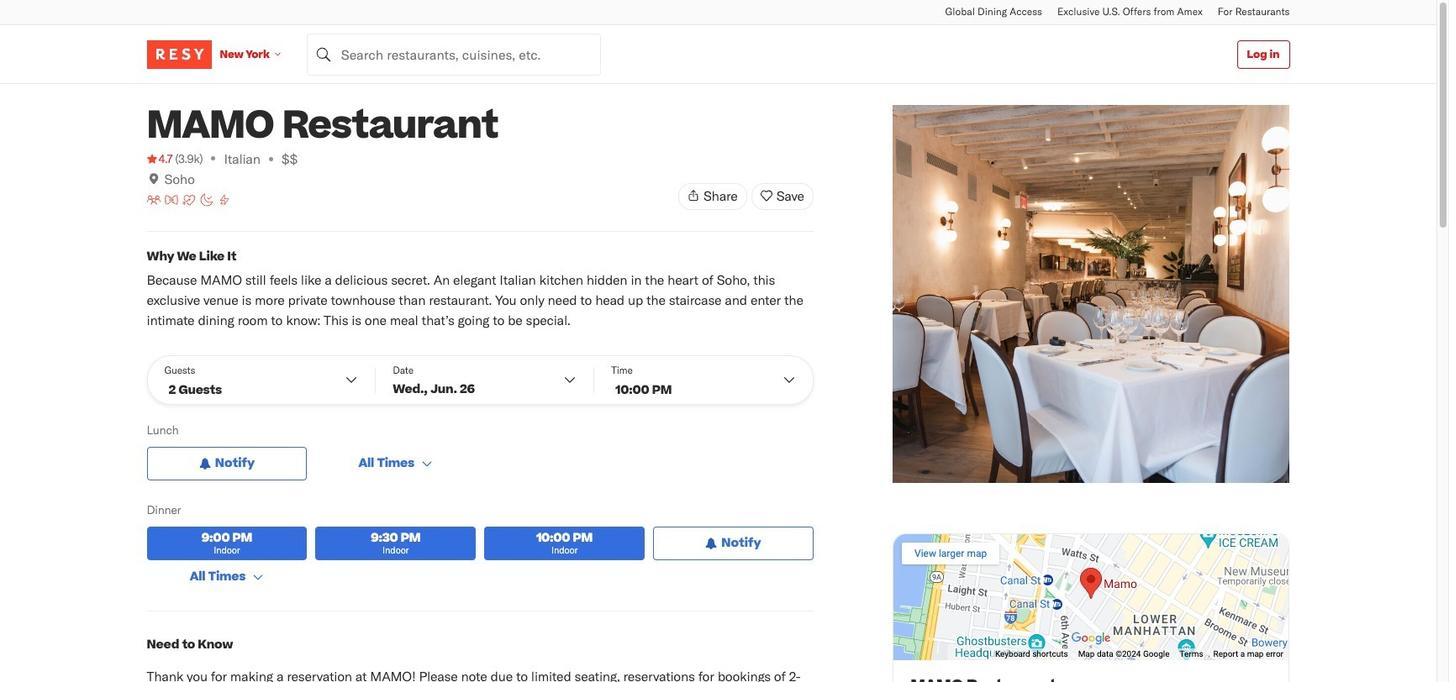 Task type: locate. For each thing, give the bounding box(es) containing it.
None field
[[307, 33, 601, 75]]



Task type: vqa. For each thing, say whether or not it's contained in the screenshot.
4.7 out of 5 stars image
yes



Task type: describe. For each thing, give the bounding box(es) containing it.
Search restaurants, cuisines, etc. text field
[[307, 33, 601, 75]]

4.7 out of 5 stars image
[[147, 151, 173, 167]]



